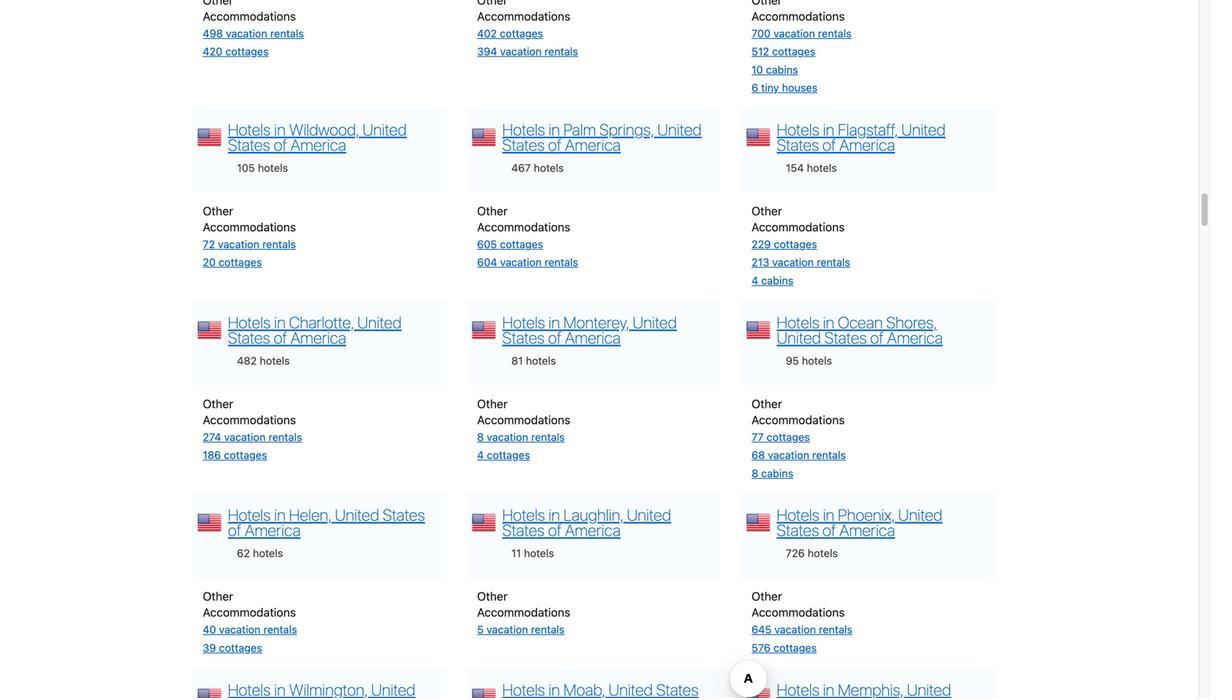 Task type: describe. For each thing, give the bounding box(es) containing it.
5 vacation rentals link
[[477, 624, 565, 637]]

of for hotels in helen, united states of america
[[228, 521, 241, 540]]

accommodations for hotels in ocean shores, united states of america
[[752, 413, 845, 427]]

other for hotels in charlotte, united states of america
[[203, 397, 233, 411]]

cottages inside "other accommodations 402 cottages 394 vacation rentals"
[[500, 27, 543, 40]]

other for hotels in helen, united states of america
[[203, 590, 233, 604]]

america for hotels in helen, united states of america
[[245, 521, 301, 540]]

in for phoenix,
[[823, 506, 834, 525]]

vacation inside "other accommodations 402 cottages 394 vacation rentals"
[[500, 45, 542, 58]]

cottages inside other accommodations 72 vacation rentals 20 cottages
[[219, 256, 262, 269]]

95
[[786, 355, 799, 367]]

77 cottages link
[[752, 431, 810, 444]]

vacation inside other accommodations 8 vacation rentals 4 cottages
[[487, 431, 528, 444]]

20
[[203, 256, 216, 269]]

hotels in flagstaff, united states of america 154 hotels
[[777, 120, 946, 174]]

186
[[203, 449, 221, 462]]

in for charlotte,
[[274, 313, 286, 332]]

other accommodations 77 cottages 68 vacation rentals 8 cabins
[[752, 397, 846, 480]]

tiny
[[761, 82, 779, 94]]

576 cottages link
[[752, 642, 817, 655]]

rentals inside 'other accommodations 605 cottages 604 vacation rentals'
[[545, 256, 578, 269]]

america for hotels in wildwood, united states of america
[[290, 135, 346, 154]]

402 cottages link
[[477, 27, 543, 40]]

in for monterey,
[[549, 313, 560, 332]]

hotels in laughlin, united states of america 11 hotels
[[502, 506, 671, 560]]

420
[[203, 45, 222, 58]]

hotels in ocean shores, united states of america 95 hotels
[[777, 313, 943, 367]]

274
[[203, 431, 221, 444]]

hotels for hotels in phoenix, united states of america
[[777, 506, 819, 525]]

vacation inside other accommodations 498 vacation rentals 420 cottages
[[226, 27, 267, 40]]

hotels for hotels in laughlin, united states of america
[[524, 547, 554, 560]]

hotels for hotels in ocean shores, united states of america
[[777, 313, 819, 332]]

rentals inside "other accommodations 274 vacation rentals 186 cottages"
[[269, 431, 302, 444]]

482
[[237, 355, 257, 367]]

phoenix,
[[838, 506, 895, 525]]

vacation inside "other accommodations 77 cottages 68 vacation rentals 8 cabins"
[[768, 449, 809, 462]]

cottages inside other accommodations 229 cottages 213 vacation rentals 4 cabins
[[774, 238, 817, 251]]

39 cottages link
[[203, 642, 262, 655]]

394 vacation rentals link
[[477, 45, 578, 58]]

united for hotels in laughlin, united states of america
[[627, 506, 671, 525]]

cottages inside other accommodations 498 vacation rentals 420 cottages
[[225, 45, 269, 58]]

hotels in phoenix, united states of america 726 hotels
[[777, 506, 942, 560]]

united inside "hotels in palm springs, united states of america 467 hotels"
[[657, 120, 702, 139]]

4 cabins link
[[752, 274, 793, 287]]

hotels in wildwood, united states of america link
[[228, 120, 407, 154]]

700
[[752, 27, 771, 40]]

united for hotels in charlotte, united states of america
[[357, 313, 402, 332]]

hotels in helen, united states of america link
[[228, 506, 425, 540]]

hotels in monterey, united states of america 81 hotels
[[502, 313, 677, 367]]

charlotte,
[[289, 313, 354, 332]]

other accommodations 498 vacation rentals 420 cottages
[[203, 0, 304, 58]]

512
[[752, 45, 769, 58]]

other for hotels in wildwood, united states of america
[[203, 204, 233, 218]]

hotels in charlotte, united states of america link
[[228, 313, 402, 347]]

shores,
[[886, 313, 937, 332]]

213 vacation rentals link
[[752, 256, 850, 269]]

other for hotels in phoenix, united states of america
[[752, 590, 782, 604]]

68
[[752, 449, 765, 462]]

accommodations inside "other accommodations 402 cottages 394 vacation rentals"
[[477, 9, 570, 23]]

hotels inside hotels in ocean shores, united states of america 95 hotels
[[802, 355, 832, 367]]

vacation inside other accommodations 72 vacation rentals 20 cottages
[[218, 238, 260, 251]]

monterey,
[[563, 313, 629, 332]]

186 cottages link
[[203, 449, 267, 462]]

america for hotels in laughlin, united states of america
[[565, 521, 621, 540]]

394
[[477, 45, 497, 58]]

72
[[203, 238, 215, 251]]

states for hotels in laughlin, united states of america
[[502, 521, 545, 540]]

other accommodations 700 vacation rentals 512 cottages 10 cabins 6 tiny houses
[[752, 0, 852, 94]]

accommodations for hotels in wildwood, united states of america
[[203, 220, 296, 234]]

in for helen,
[[274, 506, 286, 525]]

in for palm
[[549, 120, 560, 139]]

hotels for hotels in helen, united states of america
[[253, 547, 283, 560]]

states inside hotels in ocean shores, united states of america 95 hotels
[[824, 328, 867, 347]]

rentals inside "other accommodations 402 cottages 394 vacation rentals"
[[545, 45, 578, 58]]

hotels for hotels in helen, united states of america
[[228, 506, 271, 525]]

hotels in palm springs, united states of america link
[[502, 120, 702, 154]]

hotels in laughlin, united states of america link
[[502, 506, 671, 540]]

accommodations inside other accommodations 700 vacation rentals 512 cottages 10 cabins 6 tiny houses
[[752, 9, 845, 23]]

10 cabins link
[[752, 63, 798, 76]]

604
[[477, 256, 497, 269]]

houses
[[782, 82, 817, 94]]

rentals inside other accommodations 72 vacation rentals 20 cottages
[[262, 238, 296, 251]]

cottages inside other accommodations 700 vacation rentals 512 cottages 10 cabins 6 tiny houses
[[772, 45, 815, 58]]

576
[[752, 642, 771, 655]]

hotels for hotels in laughlin, united states of america
[[502, 506, 545, 525]]

cottages inside "other accommodations 77 cottages 68 vacation rentals 8 cabins"
[[767, 431, 810, 444]]

hotels for hotels in palm springs, united states of america
[[502, 120, 545, 139]]

605
[[477, 238, 497, 251]]

states for hotels in helen, united states of america
[[383, 506, 425, 525]]

8 cabins link
[[752, 467, 793, 480]]

81
[[511, 355, 523, 367]]

8 vacation rentals link
[[477, 431, 565, 444]]

of for hotels in flagstaff, united states of america
[[822, 135, 836, 154]]

states for hotels in flagstaff, united states of america
[[777, 135, 819, 154]]

other accommodations 274 vacation rentals 186 cottages
[[203, 397, 302, 462]]

of for hotels in laughlin, united states of america
[[548, 521, 561, 540]]

other inside other accommodations 498 vacation rentals 420 cottages
[[203, 0, 233, 7]]

hotels in palm springs, united states of america 467 hotels
[[502, 120, 702, 174]]

11
[[511, 547, 521, 560]]

498
[[203, 27, 223, 40]]

5
[[477, 624, 484, 637]]

united for hotels in wildwood, united states of america
[[363, 120, 407, 139]]

rentals inside other accommodations 700 vacation rentals 512 cottages 10 cabins 6 tiny houses
[[818, 27, 852, 40]]

accommodations for hotels in palm springs, united states of america
[[477, 220, 570, 234]]

8 inside "other accommodations 77 cottages 68 vacation rentals 8 cabins"
[[752, 467, 758, 480]]

in for wildwood,
[[274, 120, 286, 139]]

645
[[752, 624, 772, 637]]

of inside "hotels in palm springs, united states of america 467 hotels"
[[548, 135, 561, 154]]

laughlin,
[[563, 506, 623, 525]]

rentals inside other accommodations 40 vacation rentals 39 cottages
[[263, 624, 297, 637]]

other accommodations 72 vacation rentals 20 cottages
[[203, 204, 296, 269]]

hotels for hotels in wildwood, united states of america
[[228, 120, 271, 139]]

cottages inside "other accommodations 274 vacation rentals 186 cottages"
[[224, 449, 267, 462]]

united for hotels in monterey, united states of america
[[633, 313, 677, 332]]

vacation inside other accommodations 5 vacation rentals
[[487, 624, 528, 637]]

vacation inside other accommodations 700 vacation rentals 512 cottages 10 cabins 6 tiny houses
[[773, 27, 815, 40]]

cottages inside other accommodations 40 vacation rentals 39 cottages
[[219, 642, 262, 655]]

other accommodations 5 vacation rentals
[[477, 590, 570, 637]]



Task type: vqa. For each thing, say whether or not it's contained in the screenshot.
Accommodations in the Other Accommodations 645 Vacation Rentals 576 Cottages
yes



Task type: locate. For each thing, give the bounding box(es) containing it.
states inside hotels in monterey, united states of america 81 hotels
[[502, 328, 545, 347]]

4 inside other accommodations 229 cottages 213 vacation rentals 4 cabins
[[752, 274, 758, 287]]

72 vacation rentals link
[[203, 238, 296, 251]]

4 inside other accommodations 8 vacation rentals 4 cottages
[[477, 449, 484, 462]]

hotels up 95
[[777, 313, 819, 332]]

of inside hotels in helen, united states of america 62 hotels
[[228, 521, 241, 540]]

other up "8 vacation rentals" link at left bottom
[[477, 397, 508, 411]]

other inside "other accommodations 402 cottages 394 vacation rentals"
[[477, 0, 508, 7]]

in inside the hotels in charlotte, united states of america 482 hotels
[[274, 313, 286, 332]]

605 cottages link
[[477, 238, 543, 251]]

hotels in monterey, united states of america link
[[502, 313, 677, 347]]

united inside the hotels in charlotte, united states of america 482 hotels
[[357, 313, 402, 332]]

cabins down 213
[[761, 274, 793, 287]]

accommodations up 40 vacation rentals link
[[203, 606, 296, 620]]

hotels inside "hotels in palm springs, united states of america 467 hotels"
[[502, 120, 545, 139]]

cottages inside other accommodations 645 vacation rentals 576 cottages
[[773, 642, 817, 655]]

cabins down 68
[[761, 467, 793, 480]]

cottages down "8 vacation rentals" link at left bottom
[[487, 449, 530, 462]]

united up 95
[[777, 328, 821, 347]]

cabins for hotels in flagstaff, united states of america
[[761, 274, 793, 287]]

accommodations inside other accommodations 229 cottages 213 vacation rentals 4 cabins
[[752, 220, 845, 234]]

10
[[752, 63, 763, 76]]

213
[[752, 256, 769, 269]]

vacation up 576 cottages link
[[774, 624, 816, 637]]

hotels inside hotels in ocean shores, united states of america 95 hotels
[[777, 313, 819, 332]]

cottages down 700 vacation rentals link
[[772, 45, 815, 58]]

states for hotels in phoenix, united states of america
[[777, 521, 819, 540]]

154
[[786, 162, 804, 174]]

in left phoenix, at the right of the page
[[823, 506, 834, 525]]

hotels up the 726
[[777, 506, 819, 525]]

other inside other accommodations 229 cottages 213 vacation rentals 4 cabins
[[752, 204, 782, 218]]

accommodations up 645 vacation rentals link
[[752, 606, 845, 620]]

america for hotels in flagstaff, united states of america
[[839, 135, 895, 154]]

402
[[477, 27, 497, 40]]

2 vertical spatial cabins
[[761, 467, 793, 480]]

hotels
[[228, 120, 271, 139], [502, 120, 545, 139], [777, 120, 819, 139], [228, 313, 271, 332], [502, 313, 545, 332], [777, 313, 819, 332], [228, 506, 271, 525], [502, 506, 545, 525], [777, 506, 819, 525]]

1 vertical spatial 4
[[477, 449, 484, 462]]

states inside the hotels in wildwood, united states of america 105 hotels
[[228, 135, 270, 154]]

cottages down the 274 vacation rentals link
[[224, 449, 267, 462]]

accommodations inside "other accommodations 77 cottages 68 vacation rentals 8 cabins"
[[752, 413, 845, 427]]

of up the 62
[[228, 521, 241, 540]]

hotels right 95
[[802, 355, 832, 367]]

america for hotels in monterey, united states of america
[[565, 328, 621, 347]]

700 vacation rentals link
[[752, 27, 852, 40]]

other up '645' on the right bottom
[[752, 590, 782, 604]]

of left shores,
[[870, 328, 884, 347]]

rentals
[[270, 27, 304, 40], [818, 27, 852, 40], [545, 45, 578, 58], [262, 238, 296, 251], [545, 256, 578, 269], [817, 256, 850, 269], [269, 431, 302, 444], [531, 431, 565, 444], [812, 449, 846, 462], [263, 624, 297, 637], [531, 624, 565, 637], [819, 624, 852, 637]]

other accommodations 8 vacation rentals 4 cottages
[[477, 397, 570, 462]]

other for hotels in palm springs, united states of america
[[477, 204, 508, 218]]

vacation inside other accommodations 40 vacation rentals 39 cottages
[[219, 624, 261, 637]]

0 vertical spatial 4
[[752, 274, 758, 287]]

cabins inside other accommodations 700 vacation rentals 512 cottages 10 cabins 6 tiny houses
[[766, 63, 798, 76]]

other accommodations 402 cottages 394 vacation rentals
[[477, 0, 578, 58]]

hotels inside the hotels in charlotte, united states of america 482 hotels
[[228, 313, 271, 332]]

in inside the hotels in wildwood, united states of america 105 hotels
[[274, 120, 286, 139]]

america inside hotels in flagstaff, united states of america 154 hotels
[[839, 135, 895, 154]]

of inside the hotels in wildwood, united states of america 105 hotels
[[274, 135, 287, 154]]

420 cottages link
[[203, 45, 269, 58]]

hotels right 11
[[524, 547, 554, 560]]

hotels in helen, united states of america 62 hotels
[[228, 506, 425, 560]]

62
[[237, 547, 250, 560]]

of for hotels in wildwood, united states of america
[[274, 135, 287, 154]]

hotels right '105'
[[258, 162, 288, 174]]

hotels inside hotels in monterey, united states of america 81 hotels
[[526, 355, 556, 367]]

in left ocean
[[823, 313, 834, 332]]

accommodations inside "other accommodations 274 vacation rentals 186 cottages"
[[203, 413, 296, 427]]

39
[[203, 642, 216, 655]]

other inside other accommodations 645 vacation rentals 576 cottages
[[752, 590, 782, 604]]

in inside hotels in phoenix, united states of america 726 hotels
[[823, 506, 834, 525]]

hotels inside hotels in monterey, united states of america 81 hotels
[[502, 313, 545, 332]]

vacation up 420 cottages link
[[226, 27, 267, 40]]

accommodations for hotels in helen, united states of america
[[203, 606, 296, 620]]

other for hotels in flagstaff, united states of america
[[752, 204, 782, 218]]

in
[[274, 120, 286, 139], [549, 120, 560, 139], [823, 120, 834, 139], [274, 313, 286, 332], [549, 313, 560, 332], [823, 313, 834, 332], [274, 506, 286, 525], [549, 506, 560, 525], [823, 506, 834, 525]]

hotels up '105'
[[228, 120, 271, 139]]

hotels up 467 at the left of page
[[502, 120, 545, 139]]

united right wildwood,
[[363, 120, 407, 139]]

in left the charlotte,
[[274, 313, 286, 332]]

states for hotels in wildwood, united states of america
[[228, 135, 270, 154]]

of left the palm
[[548, 135, 561, 154]]

other inside other accommodations 700 vacation rentals 512 cottages 10 cabins 6 tiny houses
[[752, 0, 782, 7]]

0 horizontal spatial 4
[[477, 449, 484, 462]]

flagstaff,
[[838, 120, 898, 139]]

40
[[203, 624, 216, 637]]

0 vertical spatial 8
[[477, 431, 484, 444]]

hotels right 482
[[260, 355, 290, 367]]

accommodations up 402 cottages "link"
[[477, 9, 570, 23]]

united inside hotels in monterey, united states of america 81 hotels
[[633, 313, 677, 332]]

hotels up 81
[[502, 313, 545, 332]]

states for hotels in charlotte, united states of america
[[228, 328, 270, 347]]

united right phoenix, at the right of the page
[[898, 506, 942, 525]]

accommodations
[[203, 9, 296, 23], [477, 9, 570, 23], [752, 9, 845, 23], [203, 220, 296, 234], [477, 220, 570, 234], [752, 220, 845, 234], [203, 413, 296, 427], [477, 413, 570, 427], [752, 413, 845, 427], [203, 606, 296, 620], [477, 606, 570, 620], [752, 606, 845, 620]]

of left flagstaff,
[[822, 135, 836, 154]]

hotels for hotels in charlotte, united states of america
[[260, 355, 290, 367]]

united inside hotels in laughlin, united states of america 11 hotels
[[627, 506, 671, 525]]

other for hotels in ocean shores, united states of america
[[752, 397, 782, 411]]

accommodations inside other accommodations 72 vacation rentals 20 cottages
[[203, 220, 296, 234]]

other inside other accommodations 72 vacation rentals 20 cottages
[[203, 204, 233, 218]]

other up 229
[[752, 204, 782, 218]]

512 cottages link
[[752, 45, 815, 58]]

0 vertical spatial cabins
[[766, 63, 798, 76]]

in left helen,
[[274, 506, 286, 525]]

other
[[203, 0, 233, 7], [477, 0, 508, 7], [752, 0, 782, 7], [203, 204, 233, 218], [477, 204, 508, 218], [752, 204, 782, 218], [203, 397, 233, 411], [477, 397, 508, 411], [752, 397, 782, 411], [203, 590, 233, 604], [477, 590, 508, 604], [752, 590, 782, 604]]

accommodations for hotels in flagstaff, united states of america
[[752, 220, 845, 234]]

229 cottages link
[[752, 238, 817, 251]]

united right the charlotte,
[[357, 313, 402, 332]]

hotels for hotels in charlotte, united states of america
[[228, 313, 271, 332]]

united right flagstaff,
[[901, 120, 946, 139]]

america for hotels in charlotte, united states of america
[[290, 328, 346, 347]]

hotels in ocean shores, united states of america link
[[777, 313, 943, 347]]

america inside "hotels in palm springs, united states of america 467 hotels"
[[565, 135, 621, 154]]

cabins inside "other accommodations 77 cottages 68 vacation rentals 8 cabins"
[[761, 467, 793, 480]]

united right springs, in the top of the page
[[657, 120, 702, 139]]

hotels in charlotte, united states of america 482 hotels
[[228, 313, 402, 367]]

in left wildwood,
[[274, 120, 286, 139]]

accommodations up 700 vacation rentals link
[[752, 9, 845, 23]]

other up "274"
[[203, 397, 233, 411]]

vacation up 4 cottages link on the left bottom of page
[[487, 431, 528, 444]]

hotels for hotels in monterey, united states of america
[[502, 313, 545, 332]]

vacation inside "other accommodations 274 vacation rentals 186 cottages"
[[224, 431, 266, 444]]

cabins for hotels in ocean shores, united states of america
[[761, 467, 793, 480]]

rentals inside other accommodations 645 vacation rentals 576 cottages
[[819, 624, 852, 637]]

hotels inside the hotels in charlotte, united states of america 482 hotels
[[260, 355, 290, 367]]

vacation right 5
[[487, 624, 528, 637]]

accommodations inside other accommodations 498 vacation rentals 420 cottages
[[203, 9, 296, 23]]

accommodations up 5 vacation rentals link in the left of the page
[[477, 606, 570, 620]]

other for hotels in laughlin, united states of america
[[477, 590, 508, 604]]

hotels for hotels in monterey, united states of america
[[526, 355, 556, 367]]

in for flagstaff,
[[823, 120, 834, 139]]

68 vacation rentals link
[[752, 449, 846, 462]]

6
[[752, 82, 758, 94]]

hotels right the 62
[[253, 547, 283, 560]]

1 horizontal spatial 8
[[752, 467, 758, 480]]

accommodations up the 498 vacation rentals link
[[203, 9, 296, 23]]

cottages
[[500, 27, 543, 40], [225, 45, 269, 58], [772, 45, 815, 58], [500, 238, 543, 251], [774, 238, 817, 251], [219, 256, 262, 269], [767, 431, 810, 444], [224, 449, 267, 462], [487, 449, 530, 462], [219, 642, 262, 655], [773, 642, 817, 655]]

rentals inside other accommodations 8 vacation rentals 4 cottages
[[531, 431, 565, 444]]

of inside hotels in flagstaff, united states of america 154 hotels
[[822, 135, 836, 154]]

467
[[511, 162, 531, 174]]

vacation up 20 cottages link at the left top of page
[[218, 238, 260, 251]]

vacation down 605 cottages link at the top left of the page
[[500, 256, 542, 269]]

of left laughlin,
[[548, 521, 561, 540]]

hotels inside hotels in laughlin, united states of america 11 hotels
[[524, 547, 554, 560]]

accommodations up the 274 vacation rentals link
[[203, 413, 296, 427]]

helen,
[[289, 506, 331, 525]]

726
[[786, 547, 805, 560]]

united inside hotels in phoenix, united states of america 726 hotels
[[898, 506, 942, 525]]

of left monterey,
[[548, 328, 561, 347]]

other up 40
[[203, 590, 233, 604]]

states inside the hotels in charlotte, united states of america 482 hotels
[[228, 328, 270, 347]]

cottages up 213 vacation rentals link
[[774, 238, 817, 251]]

rentals inside other accommodations 498 vacation rentals 420 cottages
[[270, 27, 304, 40]]

hotels for hotels in phoenix, united states of america
[[808, 547, 838, 560]]

of left phoenix, at the right of the page
[[822, 521, 836, 540]]

of inside hotels in ocean shores, united states of america 95 hotels
[[870, 328, 884, 347]]

cottages down the 498 vacation rentals link
[[225, 45, 269, 58]]

hotels for hotels in flagstaff, united states of america
[[807, 162, 837, 174]]

states
[[228, 135, 270, 154], [502, 135, 545, 154], [777, 135, 819, 154], [228, 328, 270, 347], [502, 328, 545, 347], [824, 328, 867, 347], [383, 506, 425, 525], [502, 521, 545, 540], [777, 521, 819, 540]]

accommodations inside 'other accommodations 605 cottages 604 vacation rentals'
[[477, 220, 570, 234]]

united for hotels in flagstaff, united states of america
[[901, 120, 946, 139]]

cottages down 645 vacation rentals link
[[773, 642, 817, 655]]

cottages down 40 vacation rentals link
[[219, 642, 262, 655]]

4 down "8 vacation rentals" link at left bottom
[[477, 449, 484, 462]]

hotels right 467 at the left of page
[[534, 162, 564, 174]]

hotels up the 62
[[228, 506, 271, 525]]

229
[[752, 238, 771, 251]]

other accommodations 40 vacation rentals 39 cottages
[[203, 590, 297, 655]]

ocean
[[838, 313, 883, 332]]

accommodations up 77 cottages link
[[752, 413, 845, 427]]

hotels in phoenix, united states of america link
[[777, 506, 942, 540]]

america for hotels in phoenix, united states of america
[[839, 521, 895, 540]]

united
[[363, 120, 407, 139], [657, 120, 702, 139], [901, 120, 946, 139], [357, 313, 402, 332], [633, 313, 677, 332], [777, 328, 821, 347], [335, 506, 379, 525], [627, 506, 671, 525], [898, 506, 942, 525]]

hotels right 81
[[526, 355, 556, 367]]

77
[[752, 431, 764, 444]]

0 horizontal spatial 8
[[477, 431, 484, 444]]

cottages inside 'other accommodations 605 cottages 604 vacation rentals'
[[500, 238, 543, 251]]

in left monterey,
[[549, 313, 560, 332]]

united inside hotels in ocean shores, united states of america 95 hotels
[[777, 328, 821, 347]]

cottages up 394 vacation rentals link
[[500, 27, 543, 40]]

other up 77 on the bottom of page
[[752, 397, 782, 411]]

in for laughlin,
[[549, 506, 560, 525]]

america inside the hotels in charlotte, united states of america 482 hotels
[[290, 328, 346, 347]]

hotels up 11
[[502, 506, 545, 525]]

20 cottages link
[[203, 256, 262, 269]]

498 vacation rentals link
[[203, 27, 304, 40]]

4 down 213
[[752, 274, 758, 287]]

604 vacation rentals link
[[477, 256, 578, 269]]

vacation down 77 cottages link
[[768, 449, 809, 462]]

accommodations up "8 vacation rentals" link at left bottom
[[477, 413, 570, 427]]

in for ocean
[[823, 313, 834, 332]]

105
[[237, 162, 255, 174]]

hotels inside hotels in phoenix, united states of america 726 hotels
[[808, 547, 838, 560]]

states for hotels in monterey, united states of america
[[502, 328, 545, 347]]

of for hotels in phoenix, united states of america
[[822, 521, 836, 540]]

in left the palm
[[549, 120, 560, 139]]

274 vacation rentals link
[[203, 431, 302, 444]]

4
[[752, 274, 758, 287], [477, 449, 484, 462]]

hotels right the 726
[[808, 547, 838, 560]]

40 vacation rentals link
[[203, 624, 297, 637]]

other accommodations 229 cottages 213 vacation rentals 4 cabins
[[752, 204, 850, 287]]

rentals inside "other accommodations 77 cottages 68 vacation rentals 8 cabins"
[[812, 449, 846, 462]]

cottages down 72 vacation rentals link
[[219, 256, 262, 269]]

other accommodations 605 cottages 604 vacation rentals
[[477, 204, 578, 269]]

other up 5
[[477, 590, 508, 604]]

of for hotels in charlotte, united states of america
[[274, 328, 287, 347]]

accommodations for hotels in charlotte, united states of america
[[203, 413, 296, 427]]

other for hotels in monterey, united states of america
[[477, 397, 508, 411]]

hotels for hotels in wildwood, united states of america
[[258, 162, 288, 174]]

america inside the hotels in wildwood, united states of america 105 hotels
[[290, 135, 346, 154]]

other inside other accommodations 8 vacation rentals 4 cottages
[[477, 397, 508, 411]]

other up '72'
[[203, 204, 233, 218]]

america inside hotels in laughlin, united states of america 11 hotels
[[565, 521, 621, 540]]

4 cottages link
[[477, 449, 530, 462]]

in left laughlin,
[[549, 506, 560, 525]]

accommodations for hotels in laughlin, united states of america
[[477, 606, 570, 620]]

645 vacation rentals link
[[752, 624, 852, 637]]

united inside hotels in helen, united states of america 62 hotels
[[335, 506, 379, 525]]

other up '402'
[[477, 0, 508, 7]]

cottages up the 604 vacation rentals link
[[500, 238, 543, 251]]

states inside "hotels in palm springs, united states of america 467 hotels"
[[502, 135, 545, 154]]

accommodations up 72 vacation rentals link
[[203, 220, 296, 234]]

united right laughlin,
[[627, 506, 671, 525]]

united right monterey,
[[633, 313, 677, 332]]

hotels inside hotels in laughlin, united states of america 11 hotels
[[502, 506, 545, 525]]

palm
[[563, 120, 596, 139]]

in inside hotels in helen, united states of america 62 hotels
[[274, 506, 286, 525]]

in inside hotels in ocean shores, united states of america 95 hotels
[[823, 313, 834, 332]]

hotels inside hotels in helen, united states of america 62 hotels
[[228, 506, 271, 525]]

accommodations up 229 cottages link
[[752, 220, 845, 234]]

united inside the hotels in wildwood, united states of america 105 hotels
[[363, 120, 407, 139]]

accommodations inside other accommodations 40 vacation rentals 39 cottages
[[203, 606, 296, 620]]

accommodations inside other accommodations 645 vacation rentals 576 cottages
[[752, 606, 845, 620]]

vacation inside other accommodations 645 vacation rentals 576 cottages
[[774, 624, 816, 637]]

vacation up 512 cottages link at the right top of the page
[[773, 27, 815, 40]]

of left wildwood,
[[274, 135, 287, 154]]

of left the charlotte,
[[274, 328, 287, 347]]

hotels up 482
[[228, 313, 271, 332]]

hotels right 154
[[807, 162, 837, 174]]

other inside other accommodations 40 vacation rentals 39 cottages
[[203, 590, 233, 604]]

of
[[274, 135, 287, 154], [548, 135, 561, 154], [822, 135, 836, 154], [274, 328, 287, 347], [548, 328, 561, 347], [870, 328, 884, 347], [228, 521, 241, 540], [548, 521, 561, 540], [822, 521, 836, 540]]

rentals inside other accommodations 5 vacation rentals
[[531, 624, 565, 637]]

cottages inside other accommodations 8 vacation rentals 4 cottages
[[487, 449, 530, 462]]

vacation up 39 cottages link
[[219, 624, 261, 637]]

springs,
[[600, 120, 654, 139]]

hotels inside the hotels in wildwood, united states of america 105 hotels
[[228, 120, 271, 139]]

states inside hotels in phoenix, united states of america 726 hotels
[[777, 521, 819, 540]]

vacation down 402 cottages "link"
[[500, 45, 542, 58]]

america inside hotels in ocean shores, united states of america 95 hotels
[[887, 328, 943, 347]]

states inside hotels in laughlin, united states of america 11 hotels
[[502, 521, 545, 540]]

8 up 4 cottages link on the left bottom of page
[[477, 431, 484, 444]]

other up 498
[[203, 0, 233, 7]]

united for hotels in helen, united states of america
[[335, 506, 379, 525]]

hotels in wildwood, united states of america 105 hotels
[[228, 120, 407, 174]]

other accommodations 645 vacation rentals 576 cottages
[[752, 590, 852, 655]]

accommodations for hotels in monterey, united states of america
[[477, 413, 570, 427]]

of inside hotels in laughlin, united states of america 11 hotels
[[548, 521, 561, 540]]

of for hotels in monterey, united states of america
[[548, 328, 561, 347]]

accommodations up 605 cottages link at the top left of the page
[[477, 220, 570, 234]]

other inside other accommodations 5 vacation rentals
[[477, 590, 508, 604]]

vacation inside other accommodations 229 cottages 213 vacation rentals 4 cabins
[[772, 256, 814, 269]]

accommodations for hotels in phoenix, united states of america
[[752, 606, 845, 620]]

in inside hotels in laughlin, united states of america 11 hotels
[[549, 506, 560, 525]]

wildwood,
[[289, 120, 359, 139]]

other up 605 in the top of the page
[[477, 204, 508, 218]]

cottages up 68 vacation rentals 'link'
[[767, 431, 810, 444]]

in inside hotels in monterey, united states of america 81 hotels
[[549, 313, 560, 332]]

united right helen,
[[335, 506, 379, 525]]

hotels in flagstaff, united states of america link
[[777, 120, 946, 154]]

hotels inside "hotels in palm springs, united states of america 467 hotels"
[[534, 162, 564, 174]]

hotels up 154
[[777, 120, 819, 139]]

other inside "other accommodations 274 vacation rentals 186 cottages"
[[203, 397, 233, 411]]

of inside the hotels in charlotte, united states of america 482 hotels
[[274, 328, 287, 347]]

vacation up 186 cottages link
[[224, 431, 266, 444]]

8
[[477, 431, 484, 444], [752, 467, 758, 480]]

united for hotels in phoenix, united states of america
[[898, 506, 942, 525]]

of inside hotels in monterey, united states of america 81 hotels
[[548, 328, 561, 347]]

hotels for hotels in flagstaff, united states of america
[[777, 120, 819, 139]]

other inside "other accommodations 77 cottages 68 vacation rentals 8 cabins"
[[752, 397, 782, 411]]

in left flagstaff,
[[823, 120, 834, 139]]

vacation inside 'other accommodations 605 cottages 604 vacation rentals'
[[500, 256, 542, 269]]

vacation down 229 cottages link
[[772, 256, 814, 269]]

cabins down 512 cottages link at the right top of the page
[[766, 63, 798, 76]]

1 vertical spatial 8
[[752, 467, 758, 480]]

rentals inside other accommodations 229 cottages 213 vacation rentals 4 cabins
[[817, 256, 850, 269]]

8 down 68
[[752, 467, 758, 480]]

1 vertical spatial cabins
[[761, 274, 793, 287]]

1 horizontal spatial 4
[[752, 274, 758, 287]]

8 inside other accommodations 8 vacation rentals 4 cottages
[[477, 431, 484, 444]]

other up "700"
[[752, 0, 782, 7]]

6 tiny houses link
[[752, 82, 817, 94]]

in inside hotels in flagstaff, united states of america 154 hotels
[[823, 120, 834, 139]]



